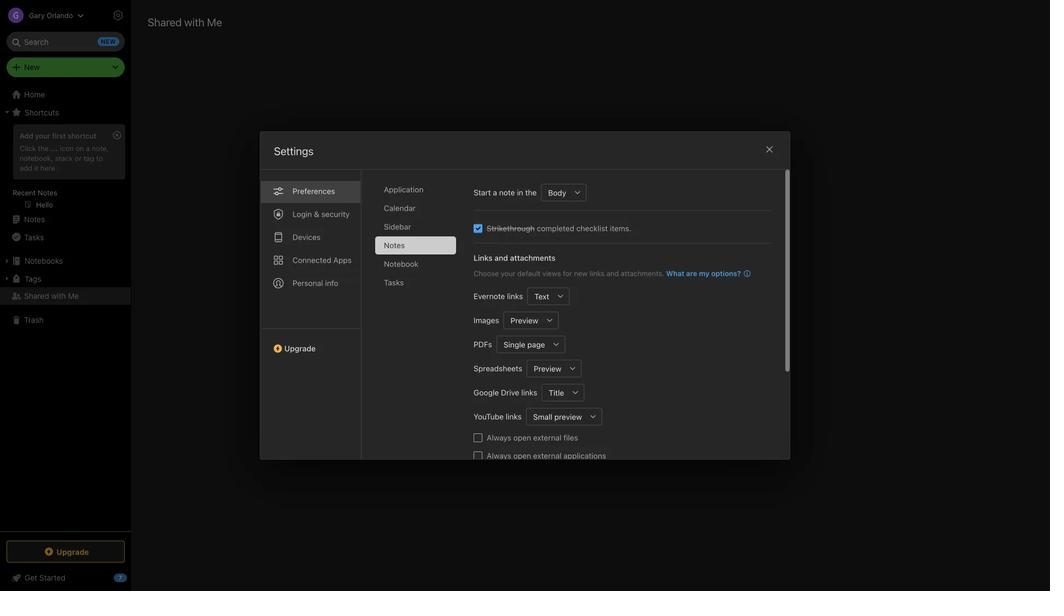 Task type: locate. For each thing, give the bounding box(es) containing it.
shared with me element
[[131, 0, 1051, 591]]

tab list containing preferences
[[260, 170, 362, 459]]

0 vertical spatial open
[[514, 433, 531, 442]]

1 horizontal spatial the
[[526, 188, 537, 197]]

0 vertical spatial always
[[487, 433, 512, 442]]

shared down "tags"
[[24, 291, 49, 300]]

0 horizontal spatial upgrade button
[[7, 541, 125, 563]]

0 vertical spatial preview
[[511, 316, 539, 325]]

and for notebooks
[[506, 330, 520, 340]]

preview button up the title 'button'
[[527, 360, 565, 377]]

always right always open external applications checkbox
[[487, 451, 512, 460]]

nothing
[[548, 309, 584, 320]]

tree
[[0, 86, 131, 531]]

upgrade
[[285, 344, 316, 353], [57, 547, 89, 556]]

tasks inside tab
[[384, 278, 404, 287]]

1 horizontal spatial tab list
[[375, 181, 465, 459]]

0 vertical spatial upgrade button
[[260, 328, 361, 357]]

1 vertical spatial shared
[[567, 330, 594, 340]]

add
[[20, 131, 33, 140]]

open for always open external applications
[[514, 451, 531, 460]]

preview
[[555, 412, 582, 421]]

here. right up
[[682, 330, 702, 340]]

notes right recent
[[38, 188, 57, 196]]

0 vertical spatial your
[[35, 131, 50, 140]]

0 horizontal spatial tab list
[[260, 170, 362, 459]]

always
[[487, 433, 512, 442], [487, 451, 512, 460]]

0 horizontal spatial upgrade
[[57, 547, 89, 556]]

0 vertical spatial and
[[495, 253, 508, 262]]

open down always open external files
[[514, 451, 531, 460]]

0 horizontal spatial tasks
[[24, 232, 44, 241]]

evernote links
[[474, 292, 523, 301]]

notebooks
[[523, 330, 564, 340]]

0 horizontal spatial me
[[68, 291, 79, 300]]

group inside tree
[[0, 121, 131, 215]]

on
[[76, 144, 84, 152]]

always open external applications
[[487, 451, 606, 460]]

security
[[322, 210, 350, 219]]

always for always open external files
[[487, 433, 512, 442]]

here. inside icon on a note, notebook, stack or tag to add it here.
[[40, 164, 57, 172]]

notes inside group
[[38, 188, 57, 196]]

1 horizontal spatial a
[[493, 188, 497, 197]]

a left note
[[493, 188, 497, 197]]

0 horizontal spatial your
[[35, 131, 50, 140]]

preview button
[[504, 312, 541, 329], [527, 360, 565, 377]]

click
[[20, 144, 36, 152]]

tasks inside button
[[24, 232, 44, 241]]

and inside shared with me element
[[506, 330, 520, 340]]

1 vertical spatial with
[[51, 291, 66, 300]]

1 always from the top
[[487, 433, 512, 442]]

recent notes
[[13, 188, 57, 196]]

your down the links and attachments
[[501, 269, 516, 277]]

page
[[528, 340, 545, 349]]

attachments
[[510, 253, 556, 262]]

you
[[615, 330, 629, 340]]

1 open from the top
[[514, 433, 531, 442]]

1 vertical spatial shared with me
[[24, 291, 79, 300]]

login
[[293, 210, 312, 219]]

shared with me
[[148, 15, 222, 28], [24, 291, 79, 300]]

shared up notes and notebooks shared with you will show up here.
[[586, 309, 617, 320]]

0 horizontal spatial shared with me
[[24, 291, 79, 300]]

pdfs
[[474, 340, 492, 349]]

notebooks
[[25, 256, 63, 265]]

calendar tab
[[375, 199, 456, 217]]

home
[[24, 90, 45, 99]]

here.
[[40, 164, 57, 172], [682, 330, 702, 340]]

1 vertical spatial shared
[[24, 291, 49, 300]]

notes
[[38, 188, 57, 196], [24, 215, 45, 224], [384, 241, 405, 250], [480, 330, 503, 340]]

group containing add your first shortcut
[[0, 121, 131, 215]]

links left text button
[[507, 292, 523, 301]]

links and attachments
[[474, 253, 556, 262]]

0 horizontal spatial the
[[38, 144, 49, 152]]

strikethrough
[[487, 224, 535, 233]]

new
[[24, 63, 40, 72]]

1 vertical spatial tasks
[[384, 278, 404, 287]]

and
[[495, 253, 508, 262], [607, 269, 619, 277], [506, 330, 520, 340]]

and left attachments.
[[607, 269, 619, 277]]

0 vertical spatial the
[[38, 144, 49, 152]]

my
[[700, 269, 710, 277]]

notebook
[[384, 259, 419, 268]]

open up always open external applications
[[514, 433, 531, 442]]

Always open external applications checkbox
[[474, 451, 483, 460]]

notes down images
[[480, 330, 503, 340]]

1 vertical spatial external
[[533, 451, 562, 460]]

0 vertical spatial me
[[207, 15, 222, 28]]

1 vertical spatial preview button
[[527, 360, 565, 377]]

preview up the title 'button'
[[534, 364, 562, 373]]

tags button
[[0, 270, 131, 287]]

personal info
[[293, 279, 339, 288]]

0 horizontal spatial a
[[86, 144, 90, 152]]

links
[[474, 253, 493, 262]]

preview button up single page button
[[504, 312, 541, 329]]

0 vertical spatial tasks
[[24, 232, 44, 241]]

1 vertical spatial me
[[68, 291, 79, 300]]

Choose default view option for YouTube links field
[[526, 408, 603, 425]]

for
[[563, 269, 572, 277]]

apps
[[334, 256, 352, 265]]

1 horizontal spatial tasks
[[384, 278, 404, 287]]

None search field
[[14, 32, 117, 51]]

1 horizontal spatial me
[[207, 15, 222, 28]]

tab list containing application
[[375, 181, 465, 459]]

new
[[574, 269, 588, 277]]

here. inside shared with me element
[[682, 330, 702, 340]]

1 vertical spatial preview
[[534, 364, 562, 373]]

1 vertical spatial the
[[526, 188, 537, 197]]

evernote
[[474, 292, 505, 301]]

2 always from the top
[[487, 451, 512, 460]]

google drive links
[[474, 388, 538, 397]]

preview for spreadsheets
[[534, 364, 562, 373]]

preview up notebooks
[[511, 316, 539, 325]]

0 horizontal spatial shared
[[24, 291, 49, 300]]

start a note in the
[[474, 188, 537, 197]]

preview button for images
[[504, 312, 541, 329]]

your up "click the ..." at top
[[35, 131, 50, 140]]

1 horizontal spatial with
[[184, 15, 205, 28]]

external down always open external files
[[533, 451, 562, 460]]

shared right settings icon
[[148, 15, 182, 28]]

links right new
[[590, 269, 605, 277]]

notebooks link
[[0, 252, 131, 270]]

and right links
[[495, 253, 508, 262]]

1 vertical spatial your
[[501, 269, 516, 277]]

the
[[38, 144, 49, 152], [526, 188, 537, 197]]

links right drive on the bottom of the page
[[522, 388, 538, 397]]

options?
[[712, 269, 741, 277]]

stack
[[55, 154, 73, 162]]

attachments.
[[621, 269, 665, 277]]

2 vertical spatial and
[[506, 330, 520, 340]]

your inside group
[[35, 131, 50, 140]]

0 vertical spatial with
[[184, 15, 205, 28]]

2 external from the top
[[533, 451, 562, 460]]

the left ...
[[38, 144, 49, 152]]

links down drive on the bottom of the page
[[506, 412, 522, 421]]

1 vertical spatial upgrade
[[57, 547, 89, 556]]

Choose default view option for Google Drive links field
[[542, 384, 585, 401]]

1 external from the top
[[533, 433, 562, 442]]

me inside tree
[[68, 291, 79, 300]]

add your first shortcut
[[20, 131, 96, 140]]

notes tab
[[375, 236, 456, 254]]

1 vertical spatial here.
[[682, 330, 702, 340]]

2 vertical spatial with
[[596, 330, 613, 340]]

note,
[[92, 144, 109, 152]]

notes down sidebar
[[384, 241, 405, 250]]

always right always open external files option
[[487, 433, 512, 442]]

0 vertical spatial a
[[86, 144, 90, 152]]

tags
[[25, 274, 41, 283]]

Choose default view option for Images field
[[504, 312, 559, 329]]

1 vertical spatial and
[[607, 269, 619, 277]]

tasks up the notebooks
[[24, 232, 44, 241]]

0 vertical spatial shared with me
[[148, 15, 222, 28]]

external
[[533, 433, 562, 442], [533, 451, 562, 460]]

your
[[35, 131, 50, 140], [501, 269, 516, 277]]

1 horizontal spatial shared with me
[[148, 15, 222, 28]]

tab list
[[260, 170, 362, 459], [375, 181, 465, 459]]

tasks tab
[[375, 274, 456, 292]]

notebook tab
[[375, 255, 456, 273]]

group
[[0, 121, 131, 215]]

0 vertical spatial upgrade
[[285, 344, 316, 353]]

recent
[[13, 188, 36, 196]]

open
[[514, 433, 531, 442], [514, 451, 531, 460]]

1 horizontal spatial upgrade
[[285, 344, 316, 353]]

body
[[549, 188, 567, 197]]

external up always open external applications
[[533, 433, 562, 442]]

the inside group
[[38, 144, 49, 152]]

tasks down notebook
[[384, 278, 404, 287]]

choose
[[474, 269, 499, 277]]

sidebar tab
[[375, 218, 456, 236]]

preview
[[511, 316, 539, 325], [534, 364, 562, 373]]

trash
[[24, 315, 44, 325]]

icon
[[60, 144, 74, 152]]

single page
[[504, 340, 545, 349]]

shortcuts button
[[0, 103, 131, 121]]

1 vertical spatial always
[[487, 451, 512, 460]]

0 horizontal spatial here.
[[40, 164, 57, 172]]

drive
[[501, 388, 520, 397]]

application
[[384, 185, 424, 194]]

connected
[[293, 256, 332, 265]]

&
[[314, 210, 320, 219]]

a right on at the left top
[[86, 144, 90, 152]]

the right in at the top of page
[[526, 188, 537, 197]]

and down preview field
[[506, 330, 520, 340]]

notes link
[[0, 211, 131, 228]]

shortcuts
[[25, 108, 59, 117]]

sidebar
[[384, 222, 411, 231]]

1 vertical spatial upgrade button
[[7, 541, 125, 563]]

0 vertical spatial shared
[[586, 309, 617, 320]]

1 horizontal spatial shared
[[148, 15, 182, 28]]

shared with me link
[[0, 287, 131, 305]]

external for files
[[533, 433, 562, 442]]

start
[[474, 188, 491, 197]]

1 horizontal spatial here.
[[682, 330, 702, 340]]

with
[[184, 15, 205, 28], [51, 291, 66, 300], [596, 330, 613, 340]]

here. right it
[[40, 164, 57, 172]]

2 open from the top
[[514, 451, 531, 460]]

preview for images
[[511, 316, 539, 325]]

0 vertical spatial external
[[533, 433, 562, 442]]

shared
[[148, 15, 182, 28], [24, 291, 49, 300]]

me
[[207, 15, 222, 28], [68, 291, 79, 300]]

0 vertical spatial here.
[[40, 164, 57, 172]]

nothing shared yet
[[548, 309, 634, 320]]

0 horizontal spatial with
[[51, 291, 66, 300]]

1 horizontal spatial upgrade button
[[260, 328, 361, 357]]

notes and notebooks shared with you will show up here.
[[480, 330, 702, 340]]

upgrade button
[[260, 328, 361, 357], [7, 541, 125, 563]]

1 horizontal spatial your
[[501, 269, 516, 277]]

0 vertical spatial preview button
[[504, 312, 541, 329]]

1 vertical spatial open
[[514, 451, 531, 460]]

links
[[590, 269, 605, 277], [507, 292, 523, 301], [522, 388, 538, 397], [506, 412, 522, 421]]

shared down nothing shared yet
[[567, 330, 594, 340]]

a inside icon on a note, notebook, stack or tag to add it here.
[[86, 144, 90, 152]]



Task type: describe. For each thing, give the bounding box(es) containing it.
preview button for spreadsheets
[[527, 360, 565, 377]]

shared inside tree
[[24, 291, 49, 300]]

views
[[543, 269, 561, 277]]

upgrade for bottommost upgrade popup button
[[57, 547, 89, 556]]

your for first
[[35, 131, 50, 140]]

strikethrough completed checklist items.
[[487, 224, 632, 233]]

up
[[670, 330, 680, 340]]

external for applications
[[533, 451, 562, 460]]

add
[[20, 164, 32, 172]]

info
[[325, 279, 339, 288]]

spreadsheets
[[474, 364, 523, 373]]

preferences
[[293, 187, 335, 196]]

Choose default view option for Spreadsheets field
[[527, 360, 582, 377]]

your for default
[[501, 269, 516, 277]]

0 vertical spatial shared
[[148, 15, 182, 28]]

close image
[[763, 143, 777, 156]]

1 vertical spatial a
[[493, 188, 497, 197]]

choose your default views for new links and attachments.
[[474, 269, 665, 277]]

single page button
[[497, 336, 548, 353]]

calendar
[[384, 204, 416, 213]]

items.
[[610, 224, 632, 233]]

checklist
[[577, 224, 608, 233]]

tasks button
[[0, 228, 131, 246]]

small preview
[[533, 412, 582, 421]]

Select218 checkbox
[[474, 224, 483, 233]]

tab list for application
[[260, 170, 362, 459]]

always open external files
[[487, 433, 578, 442]]

new button
[[7, 57, 125, 77]]

in
[[517, 188, 524, 197]]

...
[[51, 144, 58, 152]]

tag
[[84, 154, 94, 162]]

what are my options?
[[667, 269, 741, 277]]

trash link
[[0, 311, 131, 329]]

personal
[[293, 279, 323, 288]]

with inside tree
[[51, 291, 66, 300]]

notes inside tab
[[384, 241, 405, 250]]

are
[[687, 269, 698, 277]]

youtube
[[474, 412, 504, 421]]

upgrade for topmost upgrade popup button
[[285, 344, 316, 353]]

Choose default view option for PDFs field
[[497, 336, 566, 353]]

tab list for start a note in the
[[375, 181, 465, 459]]

show
[[647, 330, 667, 340]]

Always open external files checkbox
[[474, 433, 483, 442]]

notes inside shared with me element
[[480, 330, 503, 340]]

home link
[[0, 86, 131, 103]]

to
[[96, 154, 103, 162]]

Choose default view option for Evernote links field
[[528, 288, 570, 305]]

notebook,
[[20, 154, 53, 162]]

yet
[[620, 309, 634, 320]]

always for always open external applications
[[487, 451, 512, 460]]

files
[[564, 433, 578, 442]]

shared with me inside shared with me link
[[24, 291, 79, 300]]

shared with me inside shared with me element
[[148, 15, 222, 28]]

body button
[[541, 184, 569, 201]]

images
[[474, 316, 499, 325]]

devices
[[293, 233, 321, 242]]

small
[[533, 412, 553, 421]]

notes down recent notes
[[24, 215, 45, 224]]

tree containing home
[[0, 86, 131, 531]]

youtube links
[[474, 412, 522, 421]]

Search text field
[[14, 32, 117, 51]]

icon on a note, notebook, stack or tag to add it here.
[[20, 144, 109, 172]]

single
[[504, 340, 526, 349]]

default
[[518, 269, 541, 277]]

2 horizontal spatial with
[[596, 330, 613, 340]]

click the ...
[[20, 144, 58, 152]]

settings
[[274, 144, 314, 157]]

expand tags image
[[3, 274, 11, 283]]

text
[[535, 292, 550, 301]]

text button
[[528, 288, 552, 305]]

first
[[52, 131, 66, 140]]

what
[[667, 269, 685, 277]]

completed
[[537, 224, 575, 233]]

shortcut
[[68, 131, 96, 140]]

title button
[[542, 384, 567, 401]]

application tab
[[375, 181, 456, 199]]

connected apps
[[293, 256, 352, 265]]

and for attachments
[[495, 253, 508, 262]]

open for always open external files
[[514, 433, 531, 442]]

or
[[75, 154, 82, 162]]

title
[[549, 388, 564, 397]]

expand notebooks image
[[3, 257, 11, 265]]

applications
[[564, 451, 606, 460]]

Start a new note in the body or title. field
[[541, 184, 587, 201]]

settings image
[[112, 9, 125, 22]]

it
[[34, 164, 38, 172]]



Task type: vqa. For each thing, say whether or not it's contained in the screenshot.


